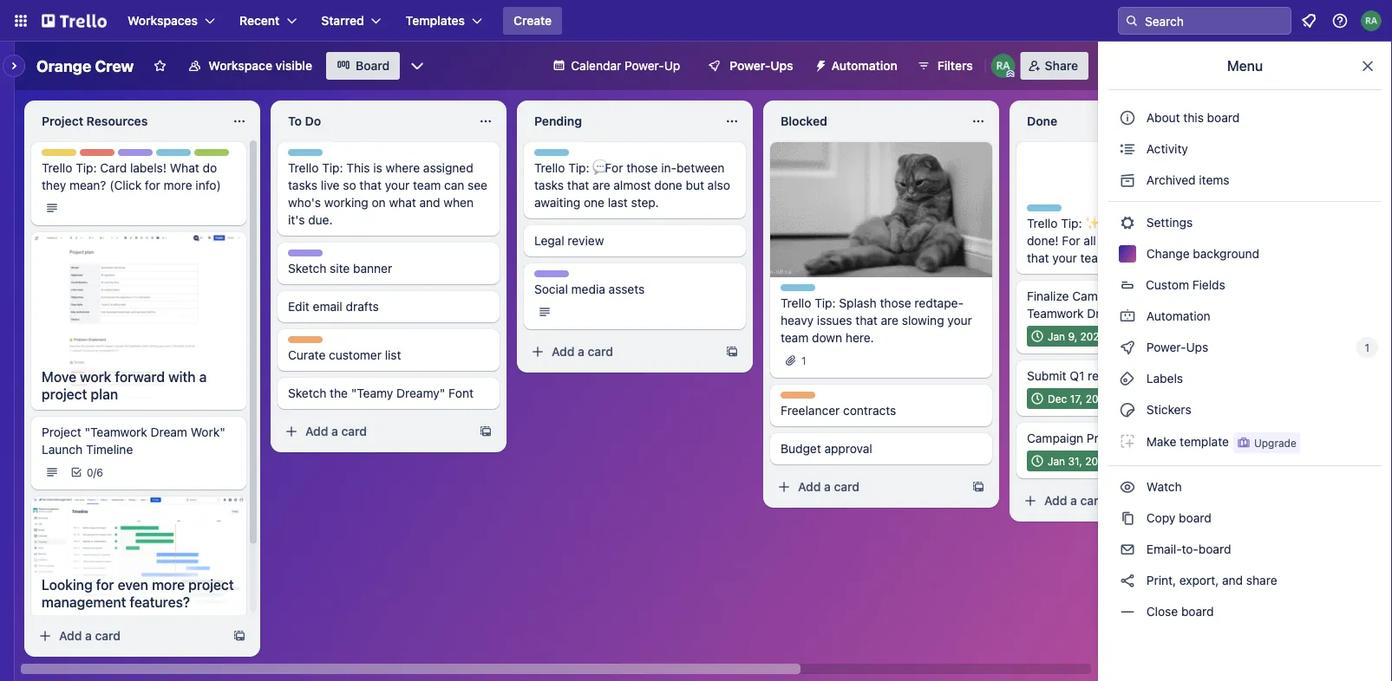 Task type: describe. For each thing, give the bounding box(es) containing it.
your inside trello tip trello tip: this is where assigned tasks live so that your team can see who's working on what and when it's due.
[[385, 178, 410, 193]]

card for blocked
[[834, 480, 860, 494]]

management
[[42, 594, 126, 611]]

down
[[812, 331, 842, 345]]

create from template… image for trello tip: this is where assigned tasks live so that your team can see who's working on what and when it's due.
[[479, 425, 493, 439]]

what
[[170, 161, 199, 175]]

add a card down budget approval
[[798, 480, 860, 494]]

those for slowing
[[880, 296, 911, 311]]

awaiting
[[534, 196, 581, 210]]

that inside trello tip trello tip: ✨ be proud! you're done! for all your finished tasks that your team has hustled on.
[[1027, 251, 1049, 265]]

submit
[[1027, 369, 1066, 383]]

orange crew
[[36, 56, 134, 75]]

automation link
[[1109, 303, 1382, 330]]

print, export, and share
[[1143, 574, 1277, 588]]

background
[[1193, 247, 1260, 261]]

customize views image
[[409, 57, 426, 75]]

color: sky, title: "trello tip" element for trello tip: this is where assigned tasks live so that your team can see who's working on what and when it's due.
[[288, 149, 335, 162]]

fields
[[1192, 278, 1225, 292]]

0 notifications image
[[1299, 10, 1319, 31]]

a inside "move work forward with a project plan"
[[199, 369, 207, 386]]

power-ups inside button
[[730, 59, 793, 73]]

features?
[[130, 594, 190, 611]]

tip for trello tip: ✨ be proud! you're done! for all your finished tasks that your team has hustled on.
[[1058, 206, 1074, 218]]

sm image for archived items
[[1119, 172, 1136, 189]]

sm image for watch
[[1119, 479, 1136, 496]]

✨ inside trello tip trello tip: ✨ be proud! you're done! for all your finished tasks that your team has hustled on.
[[1085, 216, 1098, 231]]

campaign proposal link
[[1027, 430, 1228, 448]]

sketch the "teamy dreamy" font link
[[288, 385, 489, 402]]

last
[[608, 196, 628, 210]]

that inside trello tip trello tip: splash those redtape- heavy issues that are slowing your team down here.
[[855, 314, 878, 328]]

color: sky, title: "trello tip" element for trello tip: splash those redtape- heavy issues that are slowing your team down here.
[[781, 284, 827, 297]]

proposal
[[1087, 432, 1136, 446]]

is
[[373, 161, 382, 175]]

board inside "link"
[[1181, 605, 1214, 619]]

legal review link
[[534, 232, 736, 250]]

a down budget approval
[[824, 480, 831, 494]]

workspaces button
[[117, 7, 226, 35]]

Dec 17, 2019 checkbox
[[1027, 389, 1115, 409]]

design team sketch site banner
[[288, 251, 392, 276]]

do
[[305, 114, 321, 128]]

1 vertical spatial power-ups
[[1143, 340, 1212, 355]]

0 horizontal spatial ruby anderson (rubyanderson7) image
[[991, 54, 1015, 78]]

a for trello tip: 💬for those in-between tasks that are almost done but also awaiting one last step.
[[578, 345, 585, 359]]

trello tip trello tip: ✨ be proud! you're done! for all your finished tasks that your team has hustled on.
[[1027, 206, 1205, 265]]

sm image for close board
[[1119, 604, 1136, 621]]

info)
[[196, 178, 221, 193]]

make
[[1147, 435, 1177, 449]]

team inside trello tip trello tip: ✨ be proud! you're done! for all your finished tasks that your team has hustled on.
[[1080, 251, 1108, 265]]

items
[[1199, 173, 1230, 187]]

"teamy
[[351, 386, 393, 401]]

1 vertical spatial ups
[[1186, 340, 1209, 355]]

work"
[[191, 425, 225, 440]]

almost
[[614, 178, 651, 193]]

crew
[[95, 56, 134, 75]]

orange
[[36, 56, 91, 75]]

board up to-
[[1179, 511, 1212, 526]]

color: sky, title: "trello tip" element for trello tip: 💬for those in-between tasks that are almost done but also awaiting one last step.
[[534, 149, 581, 162]]

on.
[[1180, 251, 1197, 265]]

print, export, and share link
[[1109, 567, 1382, 595]]

it's
[[288, 213, 305, 227]]

trello inside the trello tip: card labels! what do they mean? (click for more info)
[[42, 161, 72, 175]]

(click
[[110, 178, 142, 193]]

banner
[[353, 262, 392, 276]]

primary element
[[0, 0, 1392, 42]]

copy
[[1147, 511, 1176, 526]]

blocked
[[781, 114, 827, 128]]

design team social media assets
[[534, 271, 645, 297]]

project for project resources
[[42, 114, 83, 128]]

between
[[677, 161, 725, 175]]

board up the 'print, export, and share'
[[1199, 543, 1231, 557]]

color: lime, title: "halp" element
[[194, 149, 229, 162]]

this
[[346, 161, 370, 175]]

freelancer contracts link
[[781, 402, 982, 420]]

submit q1 report
[[1027, 369, 1122, 383]]

archived
[[1147, 173, 1196, 187]]

share button
[[1021, 52, 1089, 80]]

power- inside calendar power-up link
[[625, 59, 664, 73]]

1 vertical spatial campaign
[[1027, 432, 1084, 446]]

add a card for trello tip: card labels! what do they mean? (click for more info)
[[59, 629, 121, 644]]

2020 for proposal
[[1085, 455, 1111, 468]]

legal
[[534, 234, 564, 248]]

create from template… image for project resources
[[232, 630, 246, 644]]

create from template… image for blocked
[[971, 481, 985, 494]]

and inside print, export, and share link
[[1222, 574, 1243, 588]]

trello tip: splash those redtape- heavy issues that are slowing your team down here. link
[[781, 295, 982, 347]]

social
[[534, 282, 568, 297]]

tasks for live
[[288, 178, 318, 193]]

color: yellow, title: "copy request" element
[[42, 149, 76, 156]]

that inside trello tip trello tip: this is where assigned tasks live so that your team can see who's working on what and when it's due.
[[359, 178, 382, 193]]

sm image for labels
[[1119, 370, 1136, 388]]

workspace visible
[[208, 59, 312, 73]]

those for almost
[[626, 161, 658, 175]]

✨ inside the finalize campaign name: teamwork dream work ✨
[[1160, 307, 1172, 321]]

Blocked text field
[[770, 108, 961, 135]]

q1
[[1070, 369, 1085, 383]]

tip: for trello tip: this is where assigned tasks live so that your team can see who's working on what and when it's due.
[[322, 161, 343, 175]]

To Do text field
[[278, 108, 468, 135]]

priority
[[80, 150, 116, 162]]

about
[[1147, 111, 1180, 125]]

💬for
[[593, 161, 623, 175]]

review
[[568, 234, 604, 248]]

31,
[[1068, 455, 1082, 468]]

copy board
[[1143, 511, 1212, 526]]

0 / 6
[[87, 467, 103, 479]]

ups inside button
[[771, 59, 793, 73]]

Pending text field
[[524, 108, 715, 135]]

tip for trello tip: this is where assigned tasks live so that your team can see who's working on what and when it's due.
[[319, 150, 335, 162]]

trello tip: 💬for those in-between tasks that are almost done but also awaiting one last step. link
[[534, 160, 736, 212]]

resources
[[86, 114, 148, 128]]

site
[[330, 262, 350, 276]]

add for trello tip: 💬for those in-between tasks that are almost done but also awaiting one last step.
[[552, 345, 575, 359]]

a for trello tip: card labels! what do they mean? (click for more info)
[[85, 629, 92, 644]]

curate customer list
[[288, 348, 401, 363]]

add down budget
[[798, 480, 821, 494]]

tip: for trello tip: ✨ be proud! you're done! for all your finished tasks that your team has hustled on.
[[1061, 216, 1082, 231]]

email
[[313, 300, 342, 314]]

0 vertical spatial team
[[156, 150, 183, 162]]

team for redtape-
[[781, 331, 809, 345]]

team for social
[[572, 271, 599, 284]]

team for sketch
[[326, 251, 353, 263]]

sm image for print, export, and share
[[1119, 572, 1136, 590]]

who's
[[288, 196, 321, 210]]

name:
[[1132, 289, 1168, 304]]

they
[[42, 178, 66, 193]]

print,
[[1147, 574, 1176, 588]]

color: sky, title: "trello tip" element for trello tip: ✨ be proud! you're done! for all your finished tasks that your team has hustled on.
[[1027, 205, 1074, 218]]

more inside the trello tip: card labels! what do they mean? (click for more info)
[[164, 178, 192, 193]]

design for sketch
[[288, 251, 323, 263]]

for inside the trello tip: card labels! what do they mean? (click for more info)
[[145, 178, 160, 193]]

this member is an admin of this board. image
[[1007, 70, 1015, 78]]

dreamy"
[[396, 386, 445, 401]]

but
[[686, 178, 704, 193]]

more inside looking for even more project management features?
[[152, 577, 185, 593]]

assets
[[609, 282, 645, 297]]

Jan 9, 2020 checkbox
[[1027, 326, 1111, 347]]

Board name text field
[[28, 52, 143, 80]]

trello tip: card labels! what do they mean? (click for more info) link
[[42, 160, 236, 194]]

email-to-board link
[[1109, 536, 1382, 564]]

workspace visible button
[[177, 52, 323, 80]]

media
[[571, 282, 605, 297]]

live
[[321, 178, 340, 193]]

step.
[[631, 196, 659, 210]]

color: orange, title: "one more step" element for freelancer
[[781, 392, 815, 399]]

slowing
[[902, 314, 944, 328]]

change background link
[[1109, 240, 1382, 268]]

1 horizontal spatial 1
[[1365, 342, 1370, 354]]

board link
[[326, 52, 400, 80]]

board inside button
[[1207, 111, 1240, 125]]

sketch inside design team sketch site banner
[[288, 262, 326, 276]]

activity
[[1143, 142, 1188, 156]]

this
[[1183, 111, 1204, 125]]

tip: for trello tip: 💬for those in-between tasks that are almost done but also awaiting one last step.
[[568, 161, 589, 175]]

looking for even more project management features?
[[42, 577, 234, 611]]

add for trello tip: card labels! what do they mean? (click for more info)
[[59, 629, 82, 644]]

sm image for settings
[[1119, 214, 1136, 232]]

change background
[[1143, 247, 1260, 261]]

card
[[100, 161, 127, 175]]

color: orange, title: "one more step" element for curate
[[288, 337, 323, 343]]



Task type: locate. For each thing, give the bounding box(es) containing it.
sm image left 'print,'
[[1119, 572, 1136, 590]]

those inside trello tip trello tip: splash those redtape- heavy issues that are slowing your team down here.
[[880, 296, 911, 311]]

be
[[1101, 216, 1115, 231]]

do
[[203, 161, 217, 175]]

power-ups up the labels
[[1143, 340, 1212, 355]]

for
[[1062, 234, 1080, 248]]

a for trello tip: this is where assigned tasks live so that your team can see who's working on what and when it's due.
[[331, 425, 338, 439]]

sm image
[[807, 52, 831, 76], [1119, 141, 1136, 158], [1119, 510, 1136, 527], [1119, 541, 1136, 559], [1119, 572, 1136, 590], [1119, 604, 1136, 621]]

sketch left site
[[288, 262, 326, 276]]

Project Resources text field
[[31, 108, 222, 135]]

1 vertical spatial ✨
[[1160, 307, 1172, 321]]

filters button
[[911, 52, 978, 80]]

add a card for trello tip: this is where assigned tasks live so that your team can see who's working on what and when it's due.
[[305, 425, 367, 439]]

0 horizontal spatial 1
[[801, 355, 806, 367]]

and left share
[[1222, 574, 1243, 588]]

1 horizontal spatial team
[[781, 331, 809, 345]]

0 vertical spatial color: purple, title: "design team" element
[[118, 149, 183, 162]]

finished
[[1127, 234, 1172, 248]]

add a card down media
[[552, 345, 613, 359]]

calendar power-up
[[571, 59, 680, 73]]

1 vertical spatial sketch
[[288, 386, 326, 401]]

sm image inside settings link
[[1119, 214, 1136, 232]]

board right this
[[1207, 111, 1240, 125]]

sm image inside activity link
[[1119, 141, 1136, 158]]

add a card button for project resources
[[31, 623, 226, 651]]

to do
[[288, 114, 321, 128]]

email-to-board
[[1143, 543, 1231, 557]]

campaign inside the finalize campaign name: teamwork dream work ✨
[[1072, 289, 1129, 304]]

tip: up for
[[1061, 216, 1082, 231]]

add a card button for to do
[[278, 418, 472, 446]]

custom
[[1146, 278, 1189, 292]]

project inside looking for even more project management features?
[[188, 577, 234, 593]]

add a card button down "teamy
[[278, 418, 472, 446]]

automation up blocked text field
[[831, 59, 898, 73]]

on
[[372, 196, 386, 210]]

team inside trello tip trello tip: this is where assigned tasks live so that your team can see who's working on what and when it's due.
[[413, 178, 441, 193]]

7 sm image from the top
[[1119, 433, 1136, 450]]

color: purple, title: "design team" element for social media assets
[[534, 271, 599, 284]]

✨
[[1085, 216, 1098, 231], [1160, 307, 1172, 321]]

star or unstar board image
[[153, 59, 167, 73]]

your up what
[[385, 178, 410, 193]]

tip:
[[76, 161, 97, 175], [322, 161, 343, 175], [568, 161, 589, 175], [1061, 216, 1082, 231], [815, 296, 836, 311]]

0 horizontal spatial dream
[[150, 425, 187, 440]]

1 horizontal spatial create from template… image
[[725, 345, 739, 359]]

8 sm image from the top
[[1119, 479, 1136, 496]]

0 horizontal spatial automation
[[831, 59, 898, 73]]

sm image for activity
[[1119, 141, 1136, 158]]

2 vertical spatial design
[[534, 271, 569, 284]]

6 sm image from the top
[[1119, 402, 1136, 419]]

0 vertical spatial 2020
[[1080, 330, 1106, 343]]

those inside trello tip trello tip: 💬for those in-between tasks that are almost done but also awaiting one last step.
[[626, 161, 658, 175]]

drafts
[[346, 300, 379, 314]]

tip: left 💬for
[[568, 161, 589, 175]]

2020 right 31,
[[1085, 455, 1111, 468]]

0 horizontal spatial color: orange, title: "one more step" element
[[288, 337, 323, 343]]

those up slowing
[[880, 296, 911, 311]]

1 vertical spatial for
[[96, 577, 114, 593]]

0 horizontal spatial ups
[[771, 59, 793, 73]]

color: orange, title: "one more step" element up freelancer
[[781, 392, 815, 399]]

ups up blocked
[[771, 59, 793, 73]]

team left can
[[413, 178, 441, 193]]

sm image left make
[[1119, 433, 1136, 450]]

sm image down done text box
[[1119, 141, 1136, 158]]

0 horizontal spatial are
[[593, 178, 610, 193]]

create from template… image
[[971, 481, 985, 494], [232, 630, 246, 644]]

card for pending
[[588, 345, 613, 359]]

project inside project "teamwork dream work" launch timeline
[[42, 425, 81, 440]]

2 horizontal spatial tasks
[[1175, 234, 1205, 248]]

pending
[[534, 114, 582, 128]]

1 horizontal spatial design
[[288, 251, 323, 263]]

2 vertical spatial team
[[781, 331, 809, 345]]

jan for campaign
[[1048, 455, 1065, 468]]

are for almost
[[593, 178, 610, 193]]

team for where
[[413, 178, 441, 193]]

team inside design team social media assets
[[572, 271, 599, 284]]

1 horizontal spatial color: orange, title: "one more step" element
[[781, 392, 815, 399]]

1 horizontal spatial for
[[145, 178, 160, 193]]

you're
[[1159, 216, 1194, 231]]

2 jan from the top
[[1048, 455, 1065, 468]]

1 vertical spatial design
[[288, 251, 323, 263]]

card down management
[[95, 629, 121, 644]]

0 vertical spatial ups
[[771, 59, 793, 73]]

change
[[1147, 247, 1190, 261]]

assigned
[[423, 161, 473, 175]]

✨ left be
[[1085, 216, 1098, 231]]

here.
[[846, 331, 874, 345]]

halp
[[194, 150, 217, 162]]

when
[[444, 196, 474, 210]]

sm image inside the "watch" link
[[1119, 479, 1136, 496]]

make template
[[1143, 435, 1229, 449]]

1 horizontal spatial ✨
[[1160, 307, 1172, 321]]

1 vertical spatial 2020
[[1085, 455, 1111, 468]]

edit email drafts
[[288, 300, 379, 314]]

project up color: yellow, title: "copy request" element
[[42, 114, 83, 128]]

tip: inside the trello tip: card labels! what do they mean? (click for more info)
[[76, 161, 97, 175]]

board
[[356, 59, 390, 73]]

1 vertical spatial ruby anderson (rubyanderson7) image
[[991, 54, 1015, 78]]

add a card button down "budget approval" link
[[770, 474, 965, 501]]

see
[[468, 178, 488, 193]]

tasks for that
[[534, 178, 564, 193]]

add for trello tip: this is where assigned tasks live so that your team can see who's working on what and when it's due.
[[305, 425, 328, 439]]

tip
[[187, 150, 203, 162], [319, 150, 335, 162], [565, 150, 581, 162], [1058, 206, 1074, 218], [811, 285, 827, 297]]

project inside text field
[[42, 114, 83, 128]]

2 sm image from the top
[[1119, 214, 1136, 232]]

dec
[[1048, 393, 1067, 405]]

1 vertical spatial team
[[326, 251, 353, 263]]

2 horizontal spatial team
[[572, 271, 599, 284]]

workspaces
[[128, 13, 198, 28]]

a down the the on the bottom left of page
[[331, 425, 338, 439]]

2 horizontal spatial design
[[534, 271, 569, 284]]

back to home image
[[42, 7, 107, 35]]

sm image right be
[[1119, 214, 1136, 232]]

card down approval
[[834, 480, 860, 494]]

0 horizontal spatial ✨
[[1085, 216, 1098, 231]]

tip: up 'mean?'
[[76, 161, 97, 175]]

add down social
[[552, 345, 575, 359]]

board
[[1207, 111, 1240, 125], [1179, 511, 1212, 526], [1199, 543, 1231, 557], [1181, 605, 1214, 619]]

0 vertical spatial create from template… image
[[971, 481, 985, 494]]

card down the the on the bottom left of page
[[341, 425, 367, 439]]

2 sketch from the top
[[288, 386, 326, 401]]

sketch
[[288, 262, 326, 276], [288, 386, 326, 401]]

sm image for email-to-board
[[1119, 541, 1136, 559]]

sm image left "archived"
[[1119, 172, 1136, 189]]

0 horizontal spatial power-ups
[[730, 59, 793, 73]]

a down management
[[85, 629, 92, 644]]

project "teamwork dream work" launch timeline
[[42, 425, 225, 457]]

1 sketch from the top
[[288, 262, 326, 276]]

add down sketch the "teamy dreamy" font
[[305, 425, 328, 439]]

1 horizontal spatial and
[[1222, 574, 1243, 588]]

automation down custom fields
[[1143, 309, 1211, 324]]

sm image inside automation button
[[807, 52, 831, 76]]

that down the done!
[[1027, 251, 1049, 265]]

sm image up blocked
[[807, 52, 831, 76]]

calendar power-up link
[[542, 52, 691, 80]]

1 horizontal spatial power-ups
[[1143, 340, 1212, 355]]

for up management
[[96, 577, 114, 593]]

custom fields
[[1146, 278, 1225, 292]]

0 horizontal spatial team
[[413, 178, 441, 193]]

jan 31, 2020
[[1048, 455, 1111, 468]]

0 horizontal spatial team
[[156, 150, 183, 162]]

your down for
[[1052, 251, 1077, 265]]

2 horizontal spatial power-
[[1147, 340, 1186, 355]]

design inside design team sketch site banner
[[288, 251, 323, 263]]

sm image down name:
[[1119, 308, 1136, 325]]

edit email drafts link
[[288, 298, 489, 316]]

1 horizontal spatial color: purple, title: "design team" element
[[288, 250, 353, 263]]

dream left work"
[[150, 425, 187, 440]]

sm image for automation
[[1119, 308, 1136, 325]]

dream inside the finalize campaign name: teamwork dream work ✨
[[1087, 307, 1124, 321]]

create button
[[503, 7, 562, 35]]

9,
[[1068, 330, 1077, 343]]

0 vertical spatial dream
[[1087, 307, 1124, 321]]

jan left 9, at the right
[[1048, 330, 1065, 343]]

design for social
[[534, 271, 569, 284]]

tasks up who's
[[288, 178, 318, 193]]

sm image
[[1119, 172, 1136, 189], [1119, 214, 1136, 232], [1119, 308, 1136, 325], [1119, 339, 1136, 357], [1119, 370, 1136, 388], [1119, 402, 1136, 419], [1119, 433, 1136, 450], [1119, 479, 1136, 496]]

team down heavy
[[781, 331, 809, 345]]

0 horizontal spatial design
[[118, 150, 153, 162]]

to
[[288, 114, 302, 128]]

0 horizontal spatial tasks
[[288, 178, 318, 193]]

0 vertical spatial power-ups
[[730, 59, 793, 73]]

create from template… image
[[725, 345, 739, 359], [479, 425, 493, 439]]

3 sm image from the top
[[1119, 308, 1136, 325]]

sketch the "teamy dreamy" font
[[288, 386, 474, 401]]

0 horizontal spatial for
[[96, 577, 114, 593]]

tip inside trello tip trello tip: splash those redtape- heavy issues that are slowing your team down here.
[[811, 285, 827, 297]]

work
[[80, 369, 111, 386]]

create from template… image for trello tip: 💬for those in-between tasks that are almost done but also awaiting one last step.
[[725, 345, 739, 359]]

1 vertical spatial automation
[[1143, 309, 1211, 324]]

that up one on the top left of page
[[567, 178, 589, 193]]

1 vertical spatial project
[[188, 577, 234, 593]]

1 vertical spatial jan
[[1048, 455, 1065, 468]]

board down export,
[[1181, 605, 1214, 619]]

team inside design team sketch site banner
[[326, 251, 353, 263]]

1 vertical spatial those
[[880, 296, 911, 311]]

sm image inside close board "link"
[[1119, 604, 1136, 621]]

teamwork
[[1027, 307, 1084, 321]]

power- down primary element
[[730, 59, 771, 73]]

jan inside checkbox
[[1048, 330, 1065, 343]]

0 vertical spatial color: orange, title: "one more step" element
[[288, 337, 323, 343]]

tasks inside trello tip trello tip: 💬for those in-between tasks that are almost done but also awaiting one last step.
[[534, 178, 564, 193]]

sm image left copy
[[1119, 510, 1136, 527]]

sm image inside stickers link
[[1119, 402, 1136, 419]]

list
[[385, 348, 401, 363]]

tip: up 'issues'
[[815, 296, 836, 311]]

watch
[[1143, 480, 1185, 494]]

jan 9, 2020
[[1048, 330, 1106, 343]]

add a card down management
[[59, 629, 121, 644]]

for down labels! at the left top of page
[[145, 178, 160, 193]]

working
[[324, 196, 368, 210]]

dream inside project "teamwork dream work" launch timeline
[[150, 425, 187, 440]]

tip: up live
[[322, 161, 343, 175]]

0 vertical spatial create from template… image
[[725, 345, 739, 359]]

power- right calendar
[[625, 59, 664, 73]]

menu
[[1227, 58, 1263, 74]]

project up features? on the bottom of the page
[[188, 577, 234, 593]]

and right what
[[419, 196, 440, 210]]

those up almost
[[626, 161, 658, 175]]

dream left work
[[1087, 307, 1124, 321]]

sketch site banner link
[[288, 260, 489, 278]]

1 vertical spatial and
[[1222, 574, 1243, 588]]

color: red, title: "priority" element
[[80, 149, 116, 162]]

looking
[[42, 577, 93, 593]]

color: sky, title: "trello tip" element
[[156, 149, 203, 162], [288, 149, 335, 162], [534, 149, 581, 162], [1027, 205, 1074, 218], [781, 284, 827, 297]]

budget approval link
[[781, 441, 982, 458]]

design inside design team social media assets
[[534, 271, 569, 284]]

1 horizontal spatial project
[[188, 577, 234, 593]]

sm image left the labels
[[1119, 370, 1136, 388]]

search image
[[1125, 14, 1139, 28]]

0 horizontal spatial project
[[42, 386, 87, 403]]

tip inside trello tip trello tip: ✨ be proud! you're done! for all your finished tasks that your team has hustled on.
[[1058, 206, 1074, 218]]

sm image inside email-to-board link
[[1119, 541, 1136, 559]]

heavy
[[781, 314, 814, 328]]

2 vertical spatial color: purple, title: "design team" element
[[534, 271, 599, 284]]

0 vertical spatial more
[[164, 178, 192, 193]]

tip: inside trello tip trello tip: ✨ be proud! you're done! for all your finished tasks that your team has hustled on.
[[1061, 216, 1082, 231]]

add a card button down assets
[[524, 338, 718, 366]]

more up features? on the bottom of the page
[[152, 577, 185, 593]]

jan inside option
[[1048, 455, 1065, 468]]

project up 'launch'
[[42, 425, 81, 440]]

curate customer list link
[[288, 347, 489, 364]]

2020 inside option
[[1085, 455, 1111, 468]]

project down move
[[42, 386, 87, 403]]

and inside trello tip trello tip: this is where assigned tasks live so that your team can see who's working on what and when it's due.
[[419, 196, 440, 210]]

0 vertical spatial jan
[[1048, 330, 1065, 343]]

team inside trello tip trello tip: splash those redtape- heavy issues that are slowing your team down here.
[[781, 331, 809, 345]]

star image
[[1097, 142, 1153, 198]]

stickers link
[[1109, 396, 1382, 424]]

1 sm image from the top
[[1119, 172, 1136, 189]]

Search field
[[1139, 8, 1291, 34]]

campaign up jan 31, 2020 option
[[1027, 432, 1084, 446]]

card for project resources
[[95, 629, 121, 644]]

trello tip trello tip: 💬for those in-between tasks that are almost done but also awaiting one last step.
[[534, 150, 730, 210]]

your inside trello tip trello tip: splash those redtape- heavy issues that are slowing your team down here.
[[948, 314, 972, 328]]

project inside "move work forward with a project plan"
[[42, 386, 87, 403]]

0 vertical spatial project
[[42, 114, 83, 128]]

0 horizontal spatial power-
[[625, 59, 664, 73]]

1 project from the top
[[42, 114, 83, 128]]

jan for finalize
[[1048, 330, 1065, 343]]

0 vertical spatial campaign
[[1072, 289, 1129, 304]]

ups down automation link
[[1186, 340, 1209, 355]]

0 horizontal spatial color: purple, title: "design team" element
[[118, 149, 183, 162]]

that up here.
[[855, 314, 878, 328]]

1 vertical spatial team
[[1080, 251, 1108, 265]]

ruby anderson (rubyanderson7) image right open information menu image
[[1361, 10, 1382, 31]]

trello tip trello tip: splash those redtape- heavy issues that are slowing your team down here.
[[781, 285, 972, 345]]

more down what
[[164, 178, 192, 193]]

are inside trello tip trello tip: 💬for those in-between tasks that are almost done but also awaiting one last step.
[[593, 178, 610, 193]]

power- inside power-ups button
[[730, 59, 771, 73]]

add a card button down looking for even more project management features?
[[31, 623, 226, 651]]

sm image inside labels link
[[1119, 370, 1136, 388]]

dec 17, 2019
[[1048, 393, 1110, 405]]

are down 💬for
[[593, 178, 610, 193]]

ruby anderson (rubyanderson7) image
[[1361, 10, 1382, 31], [991, 54, 1015, 78]]

tip: inside trello tip trello tip: 💬for those in-between tasks that are almost done but also awaiting one last step.
[[568, 161, 589, 175]]

timeline
[[86, 443, 133, 457]]

sm image up campaign proposal link
[[1119, 402, 1136, 419]]

1 vertical spatial are
[[881, 314, 899, 328]]

color: purple, title: "design team" element
[[118, 149, 183, 162], [288, 250, 353, 263], [534, 271, 599, 284]]

tip inside trello tip trello tip: 💬for those in-between tasks that are almost done but also awaiting one last step.
[[565, 150, 581, 162]]

tasks up on. at the top right
[[1175, 234, 1205, 248]]

design
[[118, 150, 153, 162], [288, 251, 323, 263], [534, 271, 569, 284]]

tip: inside trello tip trello tip: this is where assigned tasks live so that your team can see who's working on what and when it's due.
[[322, 161, 343, 175]]

1 horizontal spatial tasks
[[534, 178, 564, 193]]

open information menu image
[[1331, 12, 1349, 29]]

1 vertical spatial color: purple, title: "design team" element
[[288, 250, 353, 263]]

0 vertical spatial automation
[[831, 59, 898, 73]]

tasks inside trello tip trello tip: ✨ be proud! you're done! for all your finished tasks that your team has hustled on.
[[1175, 234, 1205, 248]]

tip for trello tip: 💬for those in-between tasks that are almost done but also awaiting one last step.
[[565, 150, 581, 162]]

tip: inside trello tip trello tip: splash those redtape- heavy issues that are slowing your team down here.
[[815, 296, 836, 311]]

6
[[96, 467, 103, 479]]

1 vertical spatial create from template… image
[[479, 425, 493, 439]]

sm image inside copy board link
[[1119, 510, 1136, 527]]

✨ down name:
[[1160, 307, 1172, 321]]

a
[[578, 345, 585, 359], [199, 369, 207, 386], [331, 425, 338, 439], [824, 480, 831, 494], [85, 629, 92, 644]]

1 horizontal spatial those
[[880, 296, 911, 311]]

sm image for stickers
[[1119, 402, 1136, 419]]

tasks inside trello tip trello tip: this is where assigned tasks live so that your team can see who's working on what and when it's due.
[[288, 178, 318, 193]]

color: orange, title: "one more step" element up curate
[[288, 337, 323, 343]]

add a card button for blocked
[[770, 474, 965, 501]]

starred
[[321, 13, 364, 28]]

team left banner on the left top
[[326, 251, 353, 263]]

0 vertical spatial team
[[413, 178, 441, 193]]

1 horizontal spatial ups
[[1186, 340, 1209, 355]]

0 vertical spatial sketch
[[288, 262, 326, 276]]

campaign down has
[[1072, 289, 1129, 304]]

sketch left the the on the bottom left of page
[[288, 386, 326, 401]]

add a card down the the on the bottom left of page
[[305, 425, 367, 439]]

for inside looking for even more project management features?
[[96, 577, 114, 593]]

0 vertical spatial those
[[626, 161, 658, 175]]

ruby anderson (rubyanderson7) image right filters
[[991, 54, 1015, 78]]

1 vertical spatial create from template… image
[[232, 630, 246, 644]]

create
[[514, 13, 552, 28]]

color: orange, title: "one more step" element
[[288, 337, 323, 343], [781, 392, 815, 399]]

sm image inside archived items 'link'
[[1119, 172, 1136, 189]]

templates
[[406, 13, 465, 28]]

5 sm image from the top
[[1119, 370, 1136, 388]]

a right the with on the bottom left
[[199, 369, 207, 386]]

sm image left close
[[1119, 604, 1136, 621]]

are inside trello tip trello tip: splash those redtape- heavy issues that are slowing your team down here.
[[881, 314, 899, 328]]

tip inside trello tip trello tip: this is where assigned tasks live so that your team can see who's working on what and when it's due.
[[319, 150, 335, 162]]

1 vertical spatial more
[[152, 577, 185, 593]]

0 vertical spatial design
[[118, 150, 153, 162]]

your down be
[[1099, 234, 1124, 248]]

0 vertical spatial for
[[145, 178, 160, 193]]

add a card button for pending
[[524, 338, 718, 366]]

add down management
[[59, 629, 82, 644]]

1 horizontal spatial automation
[[1143, 309, 1211, 324]]

1 vertical spatial color: orange, title: "one more step" element
[[781, 392, 815, 399]]

jan left 31,
[[1048, 455, 1065, 468]]

1 horizontal spatial team
[[326, 251, 353, 263]]

color: purple, title: "design team" element for sketch site banner
[[288, 250, 353, 263]]

2020 inside checkbox
[[1080, 330, 1106, 343]]

tasks up awaiting
[[534, 178, 564, 193]]

power-ups button
[[695, 52, 804, 80]]

move
[[42, 369, 76, 386]]

0 vertical spatial project
[[42, 386, 87, 403]]

are left slowing
[[881, 314, 899, 328]]

2 horizontal spatial color: purple, title: "design team" element
[[534, 271, 599, 284]]

sm image left email-
[[1119, 541, 1136, 559]]

0 vertical spatial ✨
[[1085, 216, 1098, 231]]

approval
[[824, 442, 872, 456]]

project for project "teamwork dream work" launch timeline
[[42, 425, 81, 440]]

2020 for campaign
[[1080, 330, 1106, 343]]

card for to do
[[341, 425, 367, 439]]

team left halp
[[156, 150, 183, 162]]

0 horizontal spatial create from template… image
[[479, 425, 493, 439]]

1 horizontal spatial are
[[881, 314, 899, 328]]

Jan 31, 2020 checkbox
[[1027, 451, 1116, 472]]

0 horizontal spatial and
[[419, 196, 440, 210]]

automation inside button
[[831, 59, 898, 73]]

1 vertical spatial dream
[[150, 425, 187, 440]]

what
[[389, 196, 416, 210]]

share
[[1045, 59, 1078, 73]]

ruby anderson (rubyanderson7) image inside primary element
[[1361, 10, 1382, 31]]

0 vertical spatial are
[[593, 178, 610, 193]]

more
[[164, 178, 192, 193], [152, 577, 185, 593]]

project "teamwork dream work" launch timeline link
[[42, 424, 236, 459]]

that
[[359, 178, 382, 193], [567, 178, 589, 193], [1027, 251, 1049, 265], [855, 314, 878, 328]]

move work forward with a project plan link
[[31, 362, 246, 410]]

power-ups up blocked
[[730, 59, 793, 73]]

sm image for make template
[[1119, 433, 1136, 450]]

4 sm image from the top
[[1119, 339, 1136, 357]]

a down media
[[578, 345, 585, 359]]

sm image for power-ups
[[1119, 339, 1136, 357]]

sm image for copy board
[[1119, 510, 1136, 527]]

0 horizontal spatial create from template… image
[[232, 630, 246, 644]]

are for slowing
[[881, 314, 899, 328]]

1 vertical spatial project
[[42, 425, 81, 440]]

2020 right 9, at the right
[[1080, 330, 1106, 343]]

0 vertical spatial ruby anderson (rubyanderson7) image
[[1361, 10, 1382, 31]]

even
[[118, 577, 148, 593]]

2 project from the top
[[42, 425, 81, 440]]

team down the all
[[1080, 251, 1108, 265]]

Done text field
[[1017, 108, 1207, 135]]

watch link
[[1109, 474, 1382, 501]]

0 horizontal spatial those
[[626, 161, 658, 175]]

team right social
[[572, 271, 599, 284]]

labels link
[[1109, 365, 1382, 393]]

trello tip halp
[[156, 150, 217, 162]]

has
[[1112, 251, 1132, 265]]

1 horizontal spatial power-
[[730, 59, 771, 73]]

2 horizontal spatial team
[[1080, 251, 1108, 265]]

add a card for trello tip: 💬for those in-between tasks that are almost done but also awaiting one last step.
[[552, 345, 613, 359]]

sm image inside automation link
[[1119, 308, 1136, 325]]

1 horizontal spatial dream
[[1087, 307, 1124, 321]]

2 vertical spatial team
[[572, 271, 599, 284]]

1 jan from the top
[[1048, 330, 1065, 343]]

that down is
[[359, 178, 382, 193]]

1 horizontal spatial ruby anderson (rubyanderson7) image
[[1361, 10, 1382, 31]]

project
[[42, 386, 87, 403], [188, 577, 234, 593]]

1 horizontal spatial create from template… image
[[971, 481, 985, 494]]

power- up the labels
[[1147, 340, 1186, 355]]

about this board
[[1147, 111, 1240, 125]]

0 vertical spatial and
[[419, 196, 440, 210]]

up
[[664, 59, 680, 73]]

sm image left watch
[[1119, 479, 1136, 496]]

sm image up submit q1 report link
[[1119, 339, 1136, 357]]

card down media
[[588, 345, 613, 359]]

sm image inside print, export, and share link
[[1119, 572, 1136, 590]]

that inside trello tip trello tip: 💬for those in-between tasks that are almost done but also awaiting one last step.
[[567, 178, 589, 193]]

your down redtape-
[[948, 314, 972, 328]]



Task type: vqa. For each thing, say whether or not it's contained in the screenshot.
bottom Power-Ups
yes



